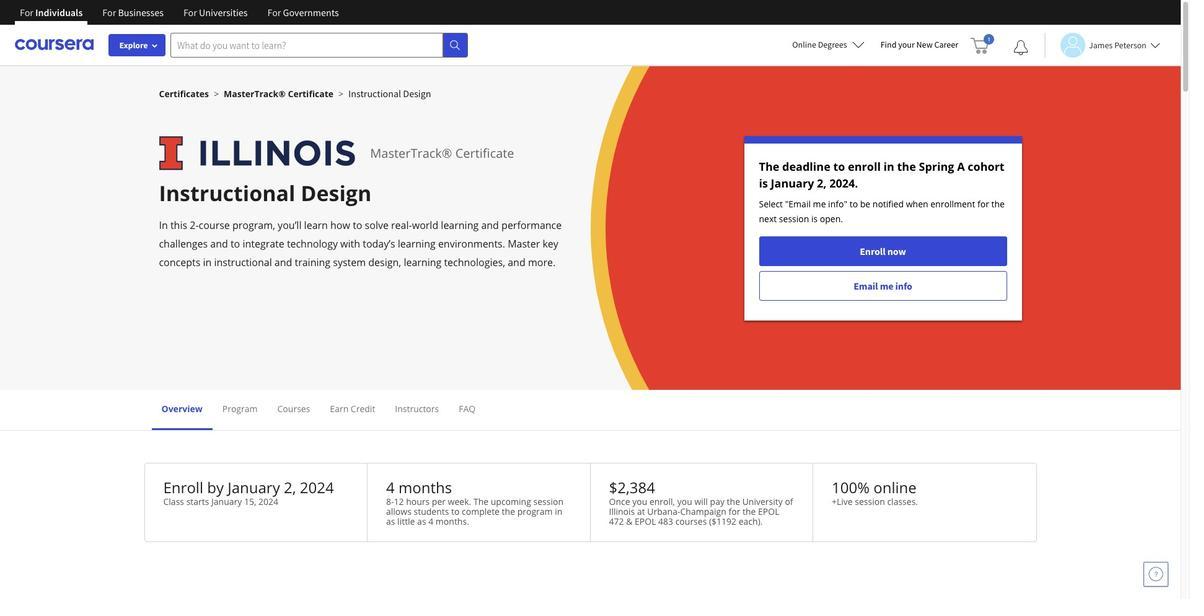 Task type: vqa. For each thing, say whether or not it's contained in the screenshot.
top read more button
no



Task type: describe. For each thing, give the bounding box(es) containing it.
in this 2-course program, you'll learn how to solve real-world learning and performance challenges and to integrate technology with today's learning environments. master key concepts in instructional and training system design, learning technologies, and more.
[[159, 219, 562, 270]]

1 > from the left
[[214, 88, 219, 100]]

to up instructional
[[231, 237, 240, 251]]

instructors link
[[395, 403, 439, 415]]

classes.
[[887, 496, 918, 508]]

earn
[[330, 403, 348, 415]]

and down integrate
[[274, 256, 292, 270]]

world
[[412, 219, 438, 232]]

master
[[508, 237, 540, 251]]

4 months 8-12 hours per week. the upcoming session allows students to complete the program in as little as 4 months.
[[386, 478, 563, 528]]

january right by
[[228, 478, 280, 498]]

online degrees
[[792, 39, 847, 50]]

enrollment
[[930, 198, 975, 210]]

instructors
[[395, 403, 439, 415]]

certificates link
[[159, 88, 209, 100]]

100%
[[832, 478, 870, 498]]

your
[[898, 39, 915, 50]]

select "email me info" to be notified when enrollment for the next session is open.
[[759, 198, 1005, 225]]

a
[[957, 159, 965, 174]]

for for universities
[[183, 6, 197, 19]]

students
[[414, 506, 449, 518]]

($1192
[[709, 516, 736, 528]]

faq link
[[459, 403, 476, 415]]

technology
[[287, 237, 338, 251]]

enroll now
[[860, 245, 906, 258]]

0 vertical spatial design
[[403, 87, 431, 100]]

in
[[159, 219, 168, 232]]

faq
[[459, 403, 476, 415]]

allows
[[386, 506, 411, 518]]

shopping cart: 1 item image
[[971, 34, 994, 54]]

key
[[543, 237, 558, 251]]

degrees
[[818, 39, 847, 50]]

in inside 4 months 8-12 hours per week. the upcoming session allows students to complete the program in as little as 4 months.
[[555, 506, 562, 518]]

coursera image
[[15, 35, 94, 55]]

1 vertical spatial certificate
[[455, 145, 514, 161]]

by
[[207, 478, 224, 498]]

in inside the deadline to enroll in the spring a cohort is january 2, 2024.
[[884, 159, 894, 174]]

notified
[[873, 198, 904, 210]]

enroll for by
[[163, 478, 203, 498]]

pay
[[710, 496, 725, 508]]

the deadline to enroll in the spring a cohort is january 2, 2024.
[[759, 159, 1004, 191]]

email
[[854, 280, 878, 293]]

to inside 4 months 8-12 hours per week. the upcoming session allows students to complete the program in as little as 4 months.
[[451, 506, 460, 518]]

2 you from the left
[[677, 496, 692, 508]]

enroll by january 2, 2024 class starts january 15, 2024
[[163, 478, 334, 508]]

enroll now button
[[759, 237, 1007, 267]]

1 horizontal spatial mastertrack®
[[370, 145, 452, 161]]

today's
[[363, 237, 395, 251]]

credit
[[351, 403, 375, 415]]

when
[[906, 198, 928, 210]]

deadline
[[782, 159, 830, 174]]

performance
[[501, 219, 562, 232]]

to right how
[[353, 219, 362, 232]]

472
[[609, 516, 624, 528]]

&
[[626, 516, 632, 528]]

the inside the deadline to enroll in the spring a cohort is january 2, 2024.
[[759, 159, 779, 174]]

james peterson
[[1089, 39, 1146, 51]]

2, inside enroll by january 2, 2024 class starts january 15, 2024
[[284, 478, 296, 498]]

for inside select "email me info" to be notified when enrollment for the next session is open.
[[977, 198, 989, 210]]

businesses
[[118, 6, 164, 19]]

find
[[880, 39, 896, 50]]

program link
[[222, 403, 258, 415]]

the inside 4 months 8-12 hours per week. the upcoming session allows students to complete the program in as little as 4 months.
[[473, 496, 488, 508]]

info
[[895, 280, 912, 293]]

courses
[[675, 516, 707, 528]]

technologies,
[[444, 256, 505, 270]]

for inside the $2,384 once you enroll, you will pay the university of illinois at urbana-champaign for the epol 472 & epol 483 courses ($1192 each).
[[729, 506, 740, 518]]

certificate menu element
[[152, 390, 1029, 431]]

What do you want to learn? text field
[[170, 33, 443, 57]]

months.
[[436, 516, 469, 528]]

you'll
[[278, 219, 302, 232]]

overview link
[[161, 403, 203, 415]]

find your new career link
[[874, 37, 964, 53]]

with
[[340, 237, 360, 251]]

info"
[[828, 198, 847, 210]]

mastertrack® certificate link
[[224, 88, 333, 100]]

complete
[[462, 506, 500, 518]]

2-
[[190, 219, 199, 232]]

of
[[785, 496, 793, 508]]

and up 'environments.'
[[481, 219, 499, 232]]

help center image
[[1148, 568, 1163, 583]]

little
[[397, 516, 415, 528]]

enroll
[[848, 159, 881, 174]]

the right ($1192
[[743, 506, 756, 518]]

universities
[[199, 6, 248, 19]]

learn
[[304, 219, 328, 232]]

hours
[[406, 496, 430, 508]]

january inside the deadline to enroll in the spring a cohort is january 2, 2024.
[[771, 176, 814, 191]]

courses link
[[277, 403, 310, 415]]

course
[[199, 219, 230, 232]]

be
[[860, 198, 870, 210]]

certificates
[[159, 88, 209, 100]]

the inside the deadline to enroll in the spring a cohort is january 2, 2024.
[[897, 159, 916, 174]]

integrate
[[243, 237, 284, 251]]

james peterson button
[[1044, 33, 1160, 57]]

find your new career
[[880, 39, 958, 50]]

courses
[[277, 403, 310, 415]]

1 vertical spatial instructional
[[159, 179, 295, 208]]

now
[[887, 245, 906, 258]]

will
[[694, 496, 708, 508]]

peterson
[[1114, 39, 1146, 51]]

environments.
[[438, 237, 505, 251]]



Task type: locate. For each thing, give the bounding box(es) containing it.
the left spring
[[897, 159, 916, 174]]

session down "email
[[779, 213, 809, 225]]

> right certificates at left top
[[214, 88, 219, 100]]

0 vertical spatial the
[[759, 159, 779, 174]]

certificate inside 'certificates > mastertrack® certificate > instructional design'
[[288, 88, 333, 100]]

1 horizontal spatial as
[[417, 516, 426, 528]]

1 as from the left
[[386, 516, 395, 528]]

earn credit link
[[330, 403, 375, 415]]

session
[[779, 213, 809, 225], [533, 496, 563, 508], [855, 496, 885, 508]]

to up 2024.
[[833, 159, 845, 174]]

epol left the of
[[758, 506, 779, 518]]

spring
[[919, 159, 954, 174]]

1 horizontal spatial you
[[677, 496, 692, 508]]

2, right the "15,"
[[284, 478, 296, 498]]

explore button
[[108, 34, 165, 56]]

for left 'businesses'
[[102, 6, 116, 19]]

in right enroll on the right top of the page
[[884, 159, 894, 174]]

1 vertical spatial me
[[880, 280, 893, 293]]

at
[[637, 506, 645, 518]]

upcoming
[[491, 496, 531, 508]]

select
[[759, 198, 783, 210]]

1 horizontal spatial for
[[977, 198, 989, 210]]

per
[[432, 496, 446, 508]]

0 horizontal spatial 2024
[[258, 496, 278, 508]]

for left "universities"
[[183, 6, 197, 19]]

1 vertical spatial 4
[[428, 516, 433, 528]]

0 vertical spatial 4
[[386, 478, 395, 498]]

in
[[884, 159, 894, 174], [203, 256, 212, 270], [555, 506, 562, 518]]

mastertrack® certificate
[[370, 145, 514, 161]]

is left open.
[[811, 213, 818, 225]]

session inside 4 months 8-12 hours per week. the upcoming session allows students to complete the program in as little as 4 months.
[[533, 496, 563, 508]]

governments
[[283, 6, 339, 19]]

$2,384 once you enroll, you will pay the university of illinois at urbana-champaign for the epol 472 & epol 483 courses ($1192 each).
[[609, 478, 793, 528]]

session right upcoming
[[533, 496, 563, 508]]

3 for from the left
[[183, 6, 197, 19]]

1 horizontal spatial certificate
[[455, 145, 514, 161]]

january left the "15,"
[[211, 496, 242, 508]]

> down what do you want to learn? text box
[[338, 88, 343, 100]]

in right program
[[555, 506, 562, 518]]

the inside 4 months 8-12 hours per week. the upcoming session allows students to complete the program in as little as 4 months.
[[502, 506, 515, 518]]

0 horizontal spatial for
[[729, 506, 740, 518]]

starts
[[186, 496, 209, 508]]

1 vertical spatial for
[[729, 506, 740, 518]]

months
[[398, 478, 452, 498]]

1 horizontal spatial 2024
[[300, 478, 334, 498]]

4 up allows
[[386, 478, 395, 498]]

career
[[934, 39, 958, 50]]

challenges
[[159, 237, 208, 251]]

2 for from the left
[[102, 6, 116, 19]]

cohort
[[968, 159, 1004, 174]]

0 vertical spatial certificate
[[288, 88, 333, 100]]

university
[[742, 496, 783, 508]]

session right +live
[[855, 496, 885, 508]]

2, inside the deadline to enroll in the spring a cohort is january 2, 2024.
[[817, 176, 827, 191]]

for left individuals
[[20, 6, 33, 19]]

0 vertical spatial learning
[[441, 219, 479, 232]]

4 down 'per'
[[428, 516, 433, 528]]

program,
[[232, 219, 275, 232]]

and down course
[[210, 237, 228, 251]]

this
[[170, 219, 187, 232]]

1 vertical spatial is
[[811, 213, 818, 225]]

real-
[[391, 219, 412, 232]]

design,
[[368, 256, 401, 270]]

1 horizontal spatial is
[[811, 213, 818, 225]]

8-
[[386, 496, 394, 508]]

week.
[[448, 496, 471, 508]]

1 vertical spatial 2,
[[284, 478, 296, 498]]

0 vertical spatial 2,
[[817, 176, 827, 191]]

0 vertical spatial for
[[977, 198, 989, 210]]

earn credit
[[330, 403, 375, 415]]

the
[[897, 159, 916, 174], [991, 198, 1005, 210], [727, 496, 740, 508], [502, 506, 515, 518], [743, 506, 756, 518]]

for right pay
[[729, 506, 740, 518]]

$2,384
[[609, 478, 655, 498]]

1 for from the left
[[20, 6, 33, 19]]

design
[[403, 87, 431, 100], [301, 179, 371, 208]]

open.
[[820, 213, 843, 225]]

for for governments
[[267, 6, 281, 19]]

0 horizontal spatial design
[[301, 179, 371, 208]]

1 horizontal spatial 2,
[[817, 176, 827, 191]]

the deadline to enroll in the spring a cohort is january 2, 2024. status
[[744, 136, 1022, 321]]

0 horizontal spatial mastertrack®
[[224, 88, 286, 100]]

email me info button
[[759, 271, 1007, 301]]

"email
[[785, 198, 811, 210]]

0 horizontal spatial >
[[214, 88, 219, 100]]

session inside select "email me info" to be notified when enrollment for the next session is open.
[[779, 213, 809, 225]]

class
[[163, 496, 184, 508]]

is up select
[[759, 176, 768, 191]]

instructional
[[348, 87, 401, 100], [159, 179, 295, 208]]

program
[[517, 506, 553, 518]]

0 horizontal spatial you
[[632, 496, 647, 508]]

enroll left by
[[163, 478, 203, 498]]

for
[[977, 198, 989, 210], [729, 506, 740, 518]]

4 for from the left
[[267, 6, 281, 19]]

online
[[873, 478, 917, 498]]

1 horizontal spatial the
[[759, 159, 779, 174]]

0 horizontal spatial me
[[813, 198, 826, 210]]

0 horizontal spatial is
[[759, 176, 768, 191]]

0 horizontal spatial session
[[533, 496, 563, 508]]

me inside select "email me info" to be notified when enrollment for the next session is open.
[[813, 198, 826, 210]]

0 vertical spatial in
[[884, 159, 894, 174]]

0 horizontal spatial as
[[386, 516, 395, 528]]

2 horizontal spatial in
[[884, 159, 894, 174]]

1 horizontal spatial >
[[338, 88, 343, 100]]

to left be at the top right of the page
[[850, 198, 858, 210]]

0 horizontal spatial enroll
[[163, 478, 203, 498]]

and down master
[[508, 256, 525, 270]]

to
[[833, 159, 845, 174], [850, 198, 858, 210], [353, 219, 362, 232], [231, 237, 240, 251], [451, 506, 460, 518]]

1 vertical spatial design
[[301, 179, 371, 208]]

online
[[792, 39, 816, 50]]

1 horizontal spatial in
[[555, 506, 562, 518]]

2 vertical spatial learning
[[404, 256, 441, 270]]

instructional
[[214, 256, 272, 270]]

2,
[[817, 176, 827, 191], [284, 478, 296, 498]]

explore
[[119, 40, 148, 51]]

january
[[771, 176, 814, 191], [228, 478, 280, 498], [211, 496, 242, 508]]

certificate
[[288, 88, 333, 100], [455, 145, 514, 161]]

program
[[222, 403, 258, 415]]

to inside select "email me info" to be notified when enrollment for the next session is open.
[[850, 198, 858, 210]]

mastertrack® inside 'certificates > mastertrack® certificate > instructional design'
[[224, 88, 286, 100]]

1 vertical spatial in
[[203, 256, 212, 270]]

the down cohort
[[991, 198, 1005, 210]]

once
[[609, 496, 630, 508]]

you
[[632, 496, 647, 508], [677, 496, 692, 508]]

banner navigation
[[10, 0, 349, 34]]

for governments
[[267, 6, 339, 19]]

1 horizontal spatial design
[[403, 87, 431, 100]]

the right pay
[[727, 496, 740, 508]]

1 vertical spatial enroll
[[163, 478, 203, 498]]

for for individuals
[[20, 6, 33, 19]]

for left governments
[[267, 6, 281, 19]]

you right once
[[632, 496, 647, 508]]

0 horizontal spatial in
[[203, 256, 212, 270]]

as right little
[[417, 516, 426, 528]]

online degrees button
[[782, 31, 874, 58]]

for individuals
[[20, 6, 83, 19]]

you left will
[[677, 496, 692, 508]]

is inside select "email me info" to be notified when enrollment for the next session is open.
[[811, 213, 818, 225]]

urbana-
[[647, 506, 680, 518]]

1 horizontal spatial session
[[779, 213, 809, 225]]

1 vertical spatial the
[[473, 496, 488, 508]]

me left info
[[880, 280, 893, 293]]

0 vertical spatial enroll
[[860, 245, 886, 258]]

1 vertical spatial learning
[[398, 237, 436, 251]]

1 horizontal spatial epol
[[758, 506, 779, 518]]

1 you from the left
[[632, 496, 647, 508]]

session inside 100% online +live session classes.
[[855, 496, 885, 508]]

email me info
[[854, 280, 912, 293]]

me inside email me info button
[[880, 280, 893, 293]]

epol right '&'
[[635, 516, 656, 528]]

None search field
[[170, 33, 468, 57]]

in right concepts in the left top of the page
[[203, 256, 212, 270]]

0 vertical spatial mastertrack®
[[224, 88, 286, 100]]

2, left 2024.
[[817, 176, 827, 191]]

enroll for now
[[860, 245, 886, 258]]

the left deadline
[[759, 159, 779, 174]]

for right enrollment
[[977, 198, 989, 210]]

the right week.
[[473, 496, 488, 508]]

enroll left now
[[860, 245, 886, 258]]

0 horizontal spatial epol
[[635, 516, 656, 528]]

me left info" on the right top of the page
[[813, 198, 826, 210]]

12
[[394, 496, 404, 508]]

how
[[330, 219, 350, 232]]

0 horizontal spatial 2,
[[284, 478, 296, 498]]

as
[[386, 516, 395, 528], [417, 516, 426, 528]]

for for businesses
[[102, 6, 116, 19]]

enroll inside button
[[860, 245, 886, 258]]

1 horizontal spatial me
[[880, 280, 893, 293]]

0 horizontal spatial certificate
[[288, 88, 333, 100]]

enroll,
[[649, 496, 675, 508]]

show notifications image
[[1013, 40, 1028, 55]]

0 vertical spatial instructional
[[348, 87, 401, 100]]

0 vertical spatial me
[[813, 198, 826, 210]]

january up "email
[[771, 176, 814, 191]]

enroll inside enroll by january 2, 2024 class starts january 15, 2024
[[163, 478, 203, 498]]

1 horizontal spatial instructional
[[348, 87, 401, 100]]

2024.
[[829, 176, 858, 191]]

100% online +live session classes.
[[832, 478, 918, 508]]

solve
[[365, 219, 389, 232]]

more.
[[528, 256, 555, 270]]

1 vertical spatial mastertrack®
[[370, 145, 452, 161]]

1 horizontal spatial 4
[[428, 516, 433, 528]]

0 horizontal spatial 4
[[386, 478, 395, 498]]

2 vertical spatial in
[[555, 506, 562, 518]]

individuals
[[35, 6, 83, 19]]

as left little
[[386, 516, 395, 528]]

2 > from the left
[[338, 88, 343, 100]]

+live
[[832, 496, 853, 508]]

1 horizontal spatial enroll
[[860, 245, 886, 258]]

each).
[[739, 516, 763, 528]]

new
[[916, 39, 933, 50]]

university of illinois image
[[159, 136, 355, 170]]

2 horizontal spatial session
[[855, 496, 885, 508]]

0 horizontal spatial the
[[473, 496, 488, 508]]

the inside select "email me info" to be notified when enrollment for the next session is open.
[[991, 198, 1005, 210]]

to right 'per'
[[451, 506, 460, 518]]

to inside the deadline to enroll in the spring a cohort is january 2, 2024.
[[833, 159, 845, 174]]

0 horizontal spatial instructional
[[159, 179, 295, 208]]

is inside the deadline to enroll in the spring a cohort is january 2, 2024.
[[759, 176, 768, 191]]

0 vertical spatial is
[[759, 176, 768, 191]]

2 as from the left
[[417, 516, 426, 528]]

james
[[1089, 39, 1113, 51]]

the left program
[[502, 506, 515, 518]]

in inside in this 2-course program, you'll learn how to solve real-world learning and performance challenges and to integrate technology with today's learning environments. master key concepts in instructional and training system design, learning technologies, and more.
[[203, 256, 212, 270]]



